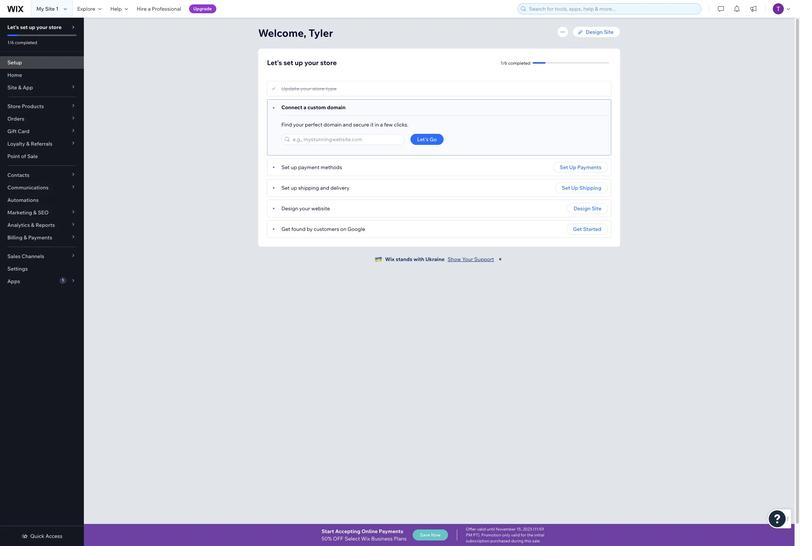 Task type: describe. For each thing, give the bounding box(es) containing it.
accepting
[[335, 529, 361, 535]]

up inside "sidebar" element
[[29, 24, 35, 31]]

until
[[487, 527, 495, 532]]

connect
[[282, 104, 303, 111]]

design up 'found'
[[282, 205, 298, 212]]

few
[[384, 121, 393, 128]]

get for get found by customers on google
[[282, 226, 290, 233]]

1 horizontal spatial let's
[[267, 59, 282, 67]]

let's inside 'button'
[[417, 136, 429, 143]]

1 vertical spatial and
[[320, 185, 329, 191]]

automations
[[7, 197, 39, 204]]

support
[[474, 256, 494, 263]]

professional
[[152, 6, 181, 12]]

plans
[[394, 536, 407, 543]]

set for set up payments
[[560, 164, 568, 171]]

stands
[[396, 256, 413, 263]]

orders
[[7, 116, 24, 122]]

your for find
[[293, 121, 304, 128]]

up for payments
[[570, 164, 577, 171]]

found
[[292, 226, 306, 233]]

google
[[348, 226, 365, 233]]

payments inside start accepting online payments 50% off select wix business plans
[[379, 529, 403, 535]]

loyalty
[[7, 141, 25, 147]]

the
[[527, 533, 534, 538]]

ukraine
[[426, 256, 445, 263]]

settings link
[[0, 263, 84, 275]]

access
[[46, 533, 62, 540]]

gift card
[[7, 128, 30, 135]]

site & app button
[[0, 81, 84, 94]]

apps
[[7, 278, 20, 285]]

contacts button
[[0, 169, 84, 181]]

payments for billing & payments
[[28, 234, 52, 241]]

show
[[448, 256, 461, 263]]

point
[[7, 153, 20, 160]]

let's go button
[[411, 134, 444, 145]]

promotion
[[482, 533, 502, 538]]

design down 'search for tools, apps, help & more...' field
[[586, 29, 603, 35]]

card
[[18, 128, 30, 135]]

set up payment methods
[[282, 164, 342, 171]]

design site link
[[573, 27, 621, 38]]

design your website
[[282, 205, 330, 212]]

e.g., mystunningwebsite.com field
[[291, 134, 402, 145]]

point of sale link
[[0, 150, 84, 163]]

& for site
[[18, 84, 22, 91]]

your up update your store type on the top left of the page
[[305, 59, 319, 67]]

welcome,
[[258, 27, 307, 39]]

upgrade
[[193, 6, 212, 11]]

(11:59
[[533, 527, 544, 532]]

analytics
[[7, 222, 30, 229]]

1 vertical spatial completed
[[509, 60, 531, 66]]

set for set up shipping and delivery
[[282, 185, 290, 191]]

set up shipping button
[[556, 183, 608, 194]]

sales channels
[[7, 253, 44, 260]]

offer
[[466, 527, 476, 532]]

help
[[110, 6, 122, 12]]

during
[[511, 539, 524, 544]]

app
[[23, 84, 33, 91]]

Search for tools, apps, help & more... field
[[527, 4, 699, 14]]

your
[[462, 256, 473, 263]]

site down 'search for tools, apps, help & more...' field
[[604, 29, 614, 35]]

1 horizontal spatial valid
[[511, 533, 520, 538]]

setup
[[7, 59, 22, 66]]

up left payment
[[291, 164, 297, 171]]

up left shipping
[[291, 185, 297, 191]]

it
[[371, 121, 374, 128]]

automations link
[[0, 194, 84, 206]]

go
[[430, 136, 437, 143]]

0 vertical spatial 1
[[56, 6, 58, 12]]

billing
[[7, 234, 23, 241]]

set up payments
[[560, 164, 602, 171]]

upgrade button
[[189, 4, 216, 13]]

& for billing
[[24, 234, 27, 241]]

clicks.
[[394, 121, 409, 128]]

let's set up your store inside "sidebar" element
[[7, 24, 62, 31]]

methods
[[321, 164, 342, 171]]

connect a custom domain
[[282, 104, 346, 111]]

1 horizontal spatial 1/6 completed
[[501, 60, 531, 66]]

quick access button
[[21, 533, 62, 540]]

store
[[7, 103, 21, 110]]

for
[[521, 533, 526, 538]]

reports
[[36, 222, 55, 229]]

2 vertical spatial store
[[312, 85, 325, 92]]

only
[[502, 533, 510, 538]]

store products
[[7, 103, 44, 110]]

update
[[282, 85, 299, 92]]

1 vertical spatial store
[[320, 59, 337, 67]]

point of sale
[[7, 153, 38, 160]]

tyler
[[309, 27, 333, 39]]

secure
[[353, 121, 369, 128]]

1/6 inside "sidebar" element
[[7, 40, 14, 45]]

1 vertical spatial set
[[284, 59, 293, 67]]

set up payments button
[[553, 162, 608, 173]]

set for set up payment methods
[[282, 164, 290, 171]]

business
[[371, 536, 393, 543]]

let's inside "sidebar" element
[[7, 24, 19, 31]]

with
[[414, 256, 424, 263]]

design site button
[[567, 203, 608, 214]]

find
[[282, 121, 292, 128]]

website
[[311, 205, 330, 212]]

select
[[345, 536, 360, 543]]

site & app
[[7, 84, 33, 91]]

find your perfect domain and secure it in a few clicks.
[[282, 121, 409, 128]]

set up shipping
[[562, 185, 602, 191]]

1 inside "sidebar" element
[[62, 278, 64, 283]]

payments for set up payments
[[578, 164, 602, 171]]



Task type: locate. For each thing, give the bounding box(es) containing it.
& left app
[[18, 84, 22, 91]]

0 vertical spatial domain
[[327, 104, 346, 111]]

1 horizontal spatial 1/6
[[501, 60, 508, 66]]

& inside 'marketing & seo' popup button
[[33, 209, 37, 216]]

1 horizontal spatial get
[[573, 226, 582, 233]]

0 horizontal spatial let's
[[7, 24, 19, 31]]

design down set up shipping button
[[574, 205, 591, 212]]

design
[[586, 29, 603, 35], [282, 205, 298, 212], [574, 205, 591, 212]]

1 horizontal spatial let's set up your store
[[267, 59, 337, 67]]

let's set up your store down the my
[[7, 24, 62, 31]]

site inside popup button
[[7, 84, 17, 91]]

50%
[[322, 536, 332, 543]]

and left secure
[[343, 121, 352, 128]]

set
[[20, 24, 28, 31], [284, 59, 293, 67]]

set up shipping and delivery
[[282, 185, 350, 191]]

help button
[[106, 0, 132, 18]]

1 vertical spatial a
[[304, 104, 307, 111]]

save now
[[420, 533, 441, 538]]

now
[[431, 533, 441, 538]]

1 vertical spatial up
[[572, 185, 579, 191]]

1 vertical spatial 1
[[62, 278, 64, 283]]

a left "custom"
[[304, 104, 307, 111]]

& inside loyalty & referrals popup button
[[26, 141, 30, 147]]

0 horizontal spatial 1/6 completed
[[7, 40, 37, 45]]

design site inside button
[[574, 205, 602, 212]]

home link
[[0, 69, 84, 81]]

up up setup "link" at top
[[29, 24, 35, 31]]

2 horizontal spatial payments
[[578, 164, 602, 171]]

your down the my
[[36, 24, 48, 31]]

off
[[333, 536, 343, 543]]

2 vertical spatial a
[[380, 121, 383, 128]]

design site up the get started "button"
[[574, 205, 602, 212]]

up left shipping
[[572, 185, 579, 191]]

pt).
[[473, 533, 481, 538]]

home
[[7, 72, 22, 78]]

let's up update
[[267, 59, 282, 67]]

let's left go
[[417, 136, 429, 143]]

1 right the my
[[56, 6, 58, 12]]

analytics & reports button
[[0, 219, 84, 232]]

referrals
[[31, 141, 52, 147]]

1 down settings link
[[62, 278, 64, 283]]

1 vertical spatial wix
[[361, 536, 370, 543]]

& right loyalty
[[26, 141, 30, 147]]

your right find
[[293, 121, 304, 128]]

custom
[[308, 104, 326, 111]]

0 horizontal spatial get
[[282, 226, 290, 233]]

store products button
[[0, 100, 84, 113]]

1 vertical spatial design site
[[574, 205, 602, 212]]

sale
[[27, 153, 38, 160]]

orders button
[[0, 113, 84, 125]]

0 vertical spatial a
[[148, 6, 151, 12]]

1 horizontal spatial and
[[343, 121, 352, 128]]

set inside "sidebar" element
[[20, 24, 28, 31]]

hire
[[137, 6, 147, 12]]

up inside 'button'
[[570, 164, 577, 171]]

payments
[[578, 164, 602, 171], [28, 234, 52, 241], [379, 529, 403, 535]]

1 vertical spatial payments
[[28, 234, 52, 241]]

completed
[[15, 40, 37, 45], [509, 60, 531, 66]]

0 horizontal spatial a
[[148, 6, 151, 12]]

payments up business
[[379, 529, 403, 535]]

loyalty & referrals button
[[0, 138, 84, 150]]

& left seo
[[33, 209, 37, 216]]

domain
[[327, 104, 346, 111], [324, 121, 342, 128]]

your for design
[[300, 205, 310, 212]]

setup link
[[0, 56, 84, 69]]

loyalty & referrals
[[7, 141, 52, 147]]

welcome, tyler
[[258, 27, 333, 39]]

quick
[[30, 533, 44, 540]]

up up update
[[295, 59, 303, 67]]

0 horizontal spatial and
[[320, 185, 329, 191]]

type
[[326, 85, 337, 92]]

0 vertical spatial set
[[20, 24, 28, 31]]

wix left stands
[[385, 256, 395, 263]]

0 vertical spatial store
[[49, 24, 62, 31]]

analytics & reports
[[7, 222, 55, 229]]

1 horizontal spatial a
[[304, 104, 307, 111]]

& inside site & app popup button
[[18, 84, 22, 91]]

set up setup
[[20, 24, 28, 31]]

& for analytics
[[31, 222, 34, 229]]

& right billing
[[24, 234, 27, 241]]

products
[[22, 103, 44, 110]]

1 vertical spatial 1/6
[[501, 60, 508, 66]]

start
[[322, 529, 334, 535]]

& left reports
[[31, 222, 34, 229]]

your right update
[[301, 85, 311, 92]]

settings
[[7, 266, 28, 272]]

store up the type
[[320, 59, 337, 67]]

payments inside set up payments 'button'
[[578, 164, 602, 171]]

2 get from the left
[[573, 226, 582, 233]]

get found by customers on google
[[282, 226, 365, 233]]

0 vertical spatial and
[[343, 121, 352, 128]]

communications
[[7, 184, 49, 191]]

a for professional
[[148, 6, 151, 12]]

let's set up your store
[[7, 24, 62, 31], [267, 59, 337, 67]]

0 horizontal spatial set
[[20, 24, 28, 31]]

site up started
[[592, 205, 602, 212]]

marketing & seo
[[7, 209, 49, 216]]

0 horizontal spatial 1
[[56, 6, 58, 12]]

site
[[45, 6, 55, 12], [604, 29, 614, 35], [7, 84, 17, 91], [592, 205, 602, 212]]

1/6 completed
[[7, 40, 37, 45], [501, 60, 531, 66]]

1/6
[[7, 40, 14, 45], [501, 60, 508, 66]]

domain up 'find your perfect domain and secure it in a few clicks.'
[[327, 104, 346, 111]]

valid up pt).
[[477, 527, 486, 532]]

my
[[36, 6, 44, 12]]

marketing
[[7, 209, 32, 216]]

store
[[49, 24, 62, 31], [320, 59, 337, 67], [312, 85, 325, 92]]

1 horizontal spatial wix
[[385, 256, 395, 263]]

a for custom
[[304, 104, 307, 111]]

show your support button
[[448, 256, 494, 263]]

let's set up your store up update your store type on the top left of the page
[[267, 59, 337, 67]]

a right in
[[380, 121, 383, 128]]

design site
[[586, 29, 614, 35], [574, 205, 602, 212]]

0 horizontal spatial wix
[[361, 536, 370, 543]]

payments up shipping
[[578, 164, 602, 171]]

set inside button
[[562, 185, 570, 191]]

started
[[583, 226, 602, 233]]

site inside button
[[592, 205, 602, 212]]

let's up setup
[[7, 24, 19, 31]]

update your store type
[[282, 85, 337, 92]]

0 vertical spatial let's
[[7, 24, 19, 31]]

a right hire
[[148, 6, 151, 12]]

site right the my
[[45, 6, 55, 12]]

set inside 'button'
[[560, 164, 568, 171]]

up inside button
[[572, 185, 579, 191]]

& for marketing
[[33, 209, 37, 216]]

& for loyalty
[[26, 141, 30, 147]]

wix down online
[[361, 536, 370, 543]]

store left the type
[[312, 85, 325, 92]]

0 vertical spatial payments
[[578, 164, 602, 171]]

0 vertical spatial 1/6 completed
[[7, 40, 37, 45]]

0 vertical spatial valid
[[477, 527, 486, 532]]

1 vertical spatial let's
[[267, 59, 282, 67]]

1 vertical spatial domain
[[324, 121, 342, 128]]

sidebar element
[[0, 18, 84, 547]]

1 vertical spatial 1/6 completed
[[501, 60, 531, 66]]

set up update
[[284, 59, 293, 67]]

get for get started
[[573, 226, 582, 233]]

0 vertical spatial up
[[570, 164, 577, 171]]

sales channels button
[[0, 250, 84, 263]]

1 vertical spatial let's set up your store
[[267, 59, 337, 67]]

save
[[420, 533, 430, 538]]

shipping
[[298, 185, 319, 191]]

billing & payments button
[[0, 232, 84, 244]]

let's
[[7, 24, 19, 31], [267, 59, 282, 67], [417, 136, 429, 143]]

0 horizontal spatial payments
[[28, 234, 52, 241]]

get left 'found'
[[282, 226, 290, 233]]

& inside billing & payments popup button
[[24, 234, 27, 241]]

2 vertical spatial let's
[[417, 136, 429, 143]]

0 horizontal spatial 1/6
[[7, 40, 14, 45]]

get left started
[[573, 226, 582, 233]]

domain for perfect
[[324, 121, 342, 128]]

on
[[340, 226, 347, 233]]

up
[[29, 24, 35, 31], [295, 59, 303, 67], [291, 164, 297, 171], [291, 185, 297, 191]]

1 horizontal spatial 1
[[62, 278, 64, 283]]

your inside "sidebar" element
[[36, 24, 48, 31]]

set for set up shipping
[[562, 185, 570, 191]]

domain right "perfect" at the left
[[324, 121, 342, 128]]

payments inside billing & payments popup button
[[28, 234, 52, 241]]

payment
[[298, 164, 320, 171]]

store down the my site 1
[[49, 24, 62, 31]]

1 horizontal spatial payments
[[379, 529, 403, 535]]

sale.
[[533, 539, 541, 544]]

up for shipping
[[572, 185, 579, 191]]

and left delivery at the left
[[320, 185, 329, 191]]

0 vertical spatial let's set up your store
[[7, 24, 62, 31]]

2023
[[523, 527, 532, 532]]

seo
[[38, 209, 49, 216]]

0 vertical spatial design site
[[586, 29, 614, 35]]

0 horizontal spatial completed
[[15, 40, 37, 45]]

initial
[[534, 533, 545, 538]]

0 vertical spatial 1/6
[[7, 40, 14, 45]]

valid up during
[[511, 533, 520, 538]]

get started
[[573, 226, 602, 233]]

delivery
[[331, 185, 350, 191]]

up
[[570, 164, 577, 171], [572, 185, 579, 191]]

and
[[343, 121, 352, 128], [320, 185, 329, 191]]

1 horizontal spatial completed
[[509, 60, 531, 66]]

design inside button
[[574, 205, 591, 212]]

pm
[[466, 533, 473, 538]]

store inside "sidebar" element
[[49, 24, 62, 31]]

get inside "button"
[[573, 226, 582, 233]]

payments down analytics & reports popup button
[[28, 234, 52, 241]]

offer valid until november 15, 2023 (11:59 pm pt). promotion only valid for the initial subscription purchased during this sale.
[[466, 527, 545, 544]]

shipping
[[580, 185, 602, 191]]

2 horizontal spatial let's
[[417, 136, 429, 143]]

2 vertical spatial payments
[[379, 529, 403, 535]]

hire a professional
[[137, 6, 181, 12]]

site down home
[[7, 84, 17, 91]]

communications button
[[0, 181, 84, 194]]

wix stands with ukraine show your support
[[385, 256, 494, 263]]

0 horizontal spatial valid
[[477, 527, 486, 532]]

0 horizontal spatial let's set up your store
[[7, 24, 62, 31]]

save now button
[[413, 530, 448, 541]]

0 vertical spatial wix
[[385, 256, 395, 263]]

1/6 completed inside "sidebar" element
[[7, 40, 37, 45]]

15,
[[517, 527, 522, 532]]

quick access
[[30, 533, 62, 540]]

billing & payments
[[7, 234, 52, 241]]

design site down 'search for tools, apps, help & more...' field
[[586, 29, 614, 35]]

2 horizontal spatial a
[[380, 121, 383, 128]]

your left website
[[300, 205, 310, 212]]

your for update
[[301, 85, 311, 92]]

hire a professional link
[[132, 0, 186, 18]]

1 vertical spatial valid
[[511, 533, 520, 538]]

1 get from the left
[[282, 226, 290, 233]]

your
[[36, 24, 48, 31], [305, 59, 319, 67], [301, 85, 311, 92], [293, 121, 304, 128], [300, 205, 310, 212]]

perfect
[[305, 121, 323, 128]]

explore
[[77, 6, 95, 12]]

0 vertical spatial completed
[[15, 40, 37, 45]]

domain for custom
[[327, 104, 346, 111]]

completed inside "sidebar" element
[[15, 40, 37, 45]]

wix inside start accepting online payments 50% off select wix business plans
[[361, 536, 370, 543]]

1 horizontal spatial set
[[284, 59, 293, 67]]

& inside analytics & reports popup button
[[31, 222, 34, 229]]

up up set up shipping button
[[570, 164, 577, 171]]

start accepting online payments 50% off select wix business plans
[[322, 529, 407, 543]]



Task type: vqa. For each thing, say whether or not it's contained in the screenshot.
Home LINK
yes



